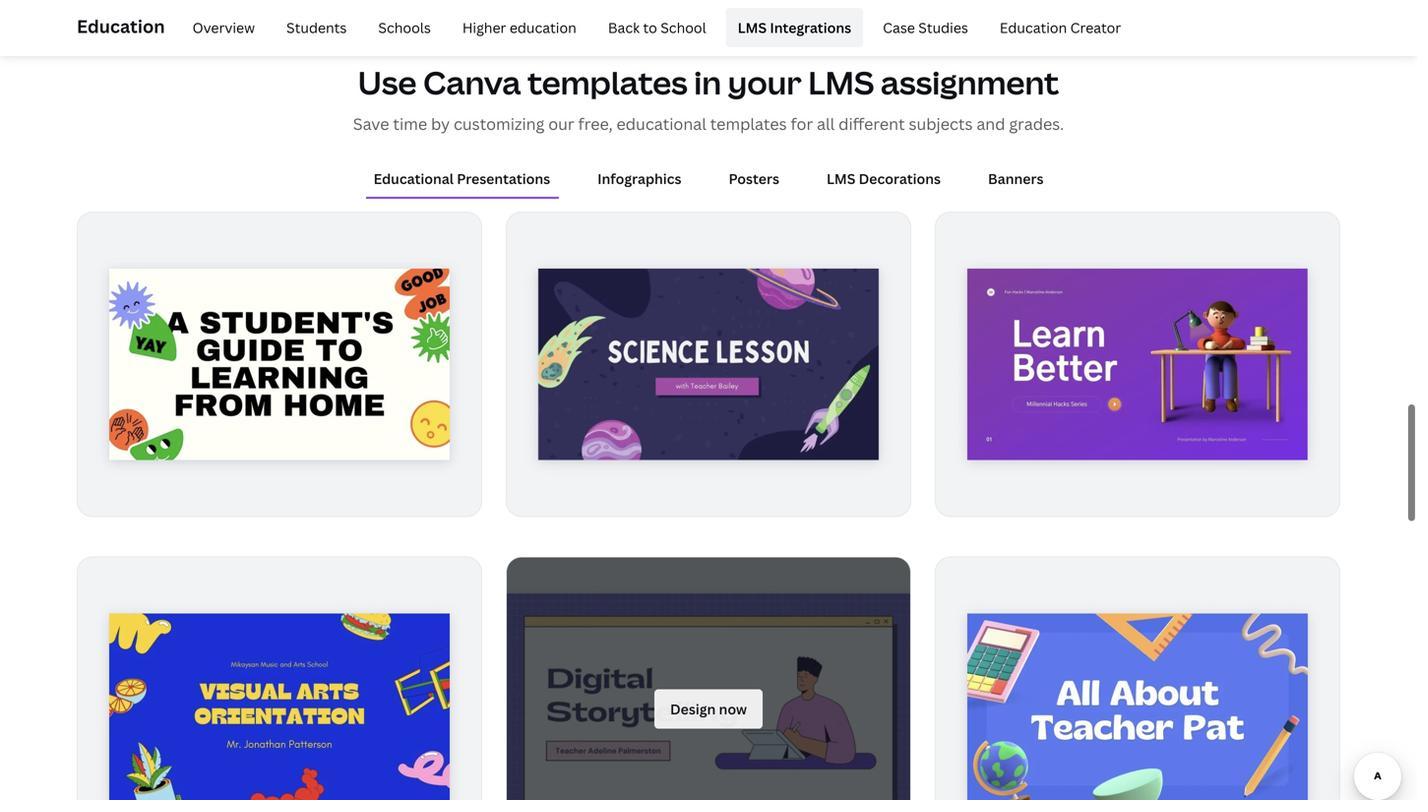 Task type: describe. For each thing, give the bounding box(es) containing it.
save
[[353, 113, 389, 134]]

back to school link
[[596, 8, 718, 47]]

educational presentations button
[[366, 160, 558, 197]]

purple space race science lesson education presentation image
[[539, 268, 879, 460]]

about me blank education presentation in blue pink white 3d style image
[[968, 614, 1308, 800]]

higher
[[463, 18, 506, 37]]

schools link
[[367, 8, 443, 47]]

presentations
[[457, 169, 551, 188]]

lms integrations
[[738, 18, 852, 37]]

case studies
[[883, 18, 969, 37]]

decorations
[[859, 169, 941, 188]]

overview link
[[181, 8, 267, 47]]

lms for lms integrations
[[738, 18, 767, 37]]

colorful psychedelic modern retro visual arts class orientation education presentation image
[[109, 614, 450, 800]]

menu bar containing overview
[[173, 8, 1133, 47]]

studies
[[919, 18, 969, 37]]

your
[[728, 61, 802, 104]]

different
[[839, 113, 905, 134]]

higher education link
[[451, 8, 589, 47]]

assignment
[[881, 61, 1060, 104]]

posters button
[[721, 160, 788, 197]]

education
[[510, 18, 577, 37]]

lms inside the use canva templates in your lms assignment save time by customizing our free, educational templates for all different subjects and grades.
[[809, 61, 875, 104]]

education for education
[[77, 14, 165, 38]]

banners button
[[981, 160, 1052, 197]]

purple pink and blue lined digital storytelling media arts presentation image
[[503, 593, 915, 800]]

subjects
[[909, 113, 973, 134]]

0 vertical spatial templates
[[528, 61, 688, 104]]

in
[[694, 61, 722, 104]]

by
[[431, 113, 450, 134]]

banner image
[[845, 0, 1341, 13]]

canva
[[423, 61, 521, 104]]

overview
[[193, 18, 255, 37]]

banners
[[988, 169, 1044, 188]]

students link
[[275, 8, 359, 47]]



Task type: vqa. For each thing, say whether or not it's contained in the screenshot.
Bulk create
no



Task type: locate. For each thing, give the bounding box(es) containing it.
education creator
[[1000, 18, 1122, 37]]

infographics
[[598, 169, 682, 188]]

0 horizontal spatial templates
[[528, 61, 688, 104]]

educational presentations
[[374, 169, 551, 188]]

templates up the free,
[[528, 61, 688, 104]]

case studies link
[[871, 8, 980, 47]]

higher education
[[463, 18, 577, 37]]

use
[[358, 61, 417, 104]]

education creator link
[[988, 8, 1133, 47]]

colorful modern stickers remote learning events and special interest presentation image
[[109, 268, 450, 460]]

all
[[817, 113, 835, 134]]

for
[[791, 113, 813, 134]]

1 vertical spatial lms
[[809, 61, 875, 104]]

educational
[[617, 113, 707, 134]]

lms decorations
[[827, 169, 941, 188]]

0 horizontal spatial education
[[77, 14, 165, 38]]

back to school
[[608, 18, 707, 37]]

lms inside "link"
[[738, 18, 767, 37]]

2 vertical spatial lms
[[827, 169, 856, 188]]

fun purple illustrated 3d humans education keynote presentation image
[[968, 268, 1308, 460]]

infographics button
[[590, 160, 690, 197]]

educational
[[374, 169, 454, 188]]

posters
[[729, 169, 780, 188]]

to
[[643, 18, 657, 37]]

lms inside button
[[827, 169, 856, 188]]

customizing
[[454, 113, 545, 134]]

lms for lms decorations
[[827, 169, 856, 188]]

1 horizontal spatial education
[[1000, 18, 1067, 37]]

1 vertical spatial templates
[[710, 113, 787, 134]]

creator
[[1071, 18, 1122, 37]]

lms up all
[[809, 61, 875, 104]]

education
[[77, 14, 165, 38], [1000, 18, 1067, 37]]

menu bar
[[173, 8, 1133, 47]]

lms down all
[[827, 169, 856, 188]]

integrations
[[770, 18, 852, 37]]

grades.
[[1010, 113, 1064, 134]]

templates down your
[[710, 113, 787, 134]]

templates
[[528, 61, 688, 104], [710, 113, 787, 134]]

use canva templates in your lms assignment save time by customizing our free, educational templates for all different subjects and grades.
[[353, 61, 1064, 134]]

lms
[[738, 18, 767, 37], [809, 61, 875, 104], [827, 169, 856, 188]]

schools
[[378, 18, 431, 37]]

students
[[287, 18, 347, 37]]

0 vertical spatial lms
[[738, 18, 767, 37]]

lms decorations button
[[819, 160, 949, 197]]

our
[[549, 113, 575, 134]]

lms integrations link
[[726, 8, 864, 47]]

time
[[393, 113, 427, 134]]

free,
[[578, 113, 613, 134]]

back
[[608, 18, 640, 37]]

and
[[977, 113, 1006, 134]]

school
[[661, 18, 707, 37]]

education for education creator
[[1000, 18, 1067, 37]]

case
[[883, 18, 915, 37]]

lms up your
[[738, 18, 767, 37]]

1 horizontal spatial templates
[[710, 113, 787, 134]]



